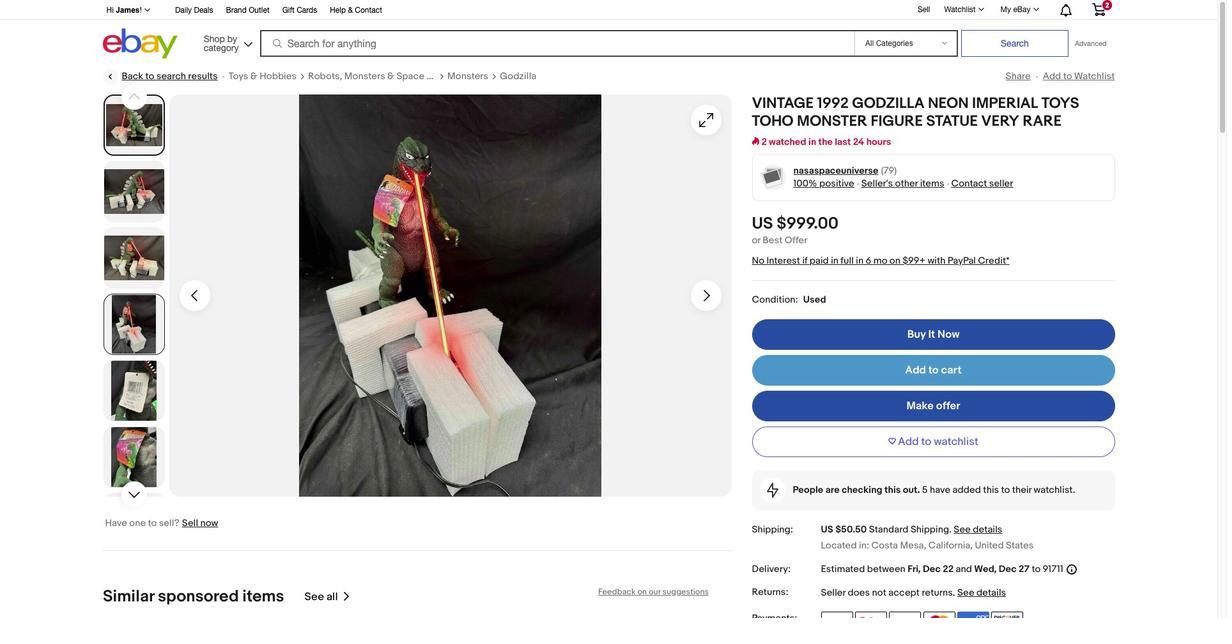 Task type: vqa. For each thing, say whether or not it's contained in the screenshot.
$50.50's the US
yes



Task type: describe. For each thing, give the bounding box(es) containing it.
returns:
[[752, 587, 789, 599]]

people are checking this out. 5 have added this to their watchlist.
[[793, 485, 1076, 497]]

condition: used
[[752, 294, 826, 306]]

account navigation
[[99, 0, 1115, 20]]

last
[[835, 136, 851, 148]]

& for hobbies
[[250, 70, 257, 82]]

2 dec from the left
[[999, 563, 1017, 576]]

. inside 'us $50.50 standard shipping . see details located in: costa mesa, california, united states'
[[949, 524, 952, 536]]

items for similar sponsored items
[[242, 587, 284, 607]]

see up american express image
[[958, 587, 975, 599]]

condition:
[[752, 294, 798, 306]]

picture 2 of 8 image
[[104, 162, 164, 222]]

gift
[[282, 6, 295, 15]]

picture 1 of 8 image
[[105, 96, 163, 155]]

see all link
[[304, 587, 350, 607]]

make offer link
[[752, 391, 1115, 422]]

have one to sell? sell now
[[105, 518, 218, 530]]

nasaspaceuniverse (79)
[[794, 165, 897, 177]]

sell now link
[[182, 518, 218, 530]]

standard
[[869, 524, 909, 536]]

between
[[867, 563, 906, 576]]

contact seller link
[[952, 178, 1013, 190]]

outlet
[[249, 6, 270, 15]]

seller's other items
[[861, 178, 944, 190]]

back to search results
[[122, 70, 218, 82]]

states
[[1006, 540, 1034, 553]]

buy
[[907, 329, 926, 341]]

paypal image
[[821, 612, 853, 619]]

other
[[895, 178, 918, 190]]

ebay
[[1013, 5, 1031, 14]]

neon
[[928, 95, 969, 113]]

shop
[[204, 34, 225, 44]]

1 dec from the left
[[923, 563, 941, 576]]

vintage 1992 godzilla neon imperial toys toho monster figure statue very rare
[[752, 95, 1079, 130]]

6
[[866, 255, 871, 267]]

by
[[227, 34, 237, 44]]

it
[[928, 329, 935, 341]]

offer
[[785, 235, 808, 247]]

figure
[[871, 113, 923, 130]]

with details__icon image
[[767, 483, 778, 499]]

have
[[105, 518, 127, 530]]

100%
[[794, 178, 817, 190]]

discover image
[[992, 612, 1024, 619]]

make offer
[[907, 400, 960, 413]]

category
[[204, 43, 239, 53]]

nasaspaceuniverse image
[[760, 165, 786, 191]]

brand outlet
[[226, 6, 270, 15]]

similar sponsored items
[[103, 587, 284, 607]]

deals
[[194, 6, 213, 15]]

daily
[[175, 6, 192, 15]]

2 horizontal spatial in
[[856, 255, 864, 267]]

& for contact
[[348, 6, 353, 15]]

brand outlet link
[[226, 4, 270, 18]]

master card image
[[923, 612, 955, 619]]

100% positive link
[[794, 178, 854, 190]]

watchlist
[[934, 436, 979, 449]]

us $50.50 standard shipping . see details located in: costa mesa, california, united states
[[821, 524, 1034, 553]]

now
[[200, 518, 218, 530]]

(79)
[[881, 165, 897, 177]]

people
[[793, 485, 824, 497]]

1 horizontal spatial watchlist
[[1074, 70, 1115, 82]]

toho
[[752, 113, 794, 130]]

to inside back to search results link
[[145, 70, 154, 82]]

add to watchlist link
[[1043, 70, 1115, 82]]

0 horizontal spatial in
[[809, 136, 816, 148]]

Search for anything text field
[[262, 31, 852, 56]]

very
[[981, 113, 1020, 130]]

suggestions
[[662, 587, 709, 598]]

hi james !
[[106, 6, 142, 15]]

or
[[752, 235, 761, 247]]

seller does not accept returns . see details
[[821, 587, 1006, 599]]

robots, monsters & space toys monsters
[[308, 70, 488, 82]]

credit*
[[978, 255, 1010, 267]]

add to cart link
[[752, 355, 1115, 386]]

feedback on our suggestions link
[[598, 587, 709, 598]]

robots,
[[308, 70, 342, 82]]

used
[[803, 294, 826, 306]]

add for add to watchlist
[[898, 436, 919, 449]]

watched
[[769, 136, 807, 148]]

godzilla
[[852, 95, 925, 113]]

nasaspaceuniverse
[[794, 165, 879, 177]]

picture 6 of 8 image
[[104, 428, 164, 488]]

to inside add to cart link
[[929, 364, 939, 377]]

none submit inside shop by category banner
[[961, 30, 1069, 57]]

picture 5 of 8 image
[[104, 361, 164, 421]]

located
[[821, 540, 857, 553]]

contact inside "link"
[[355, 6, 382, 15]]

our
[[649, 587, 660, 598]]

to right 27
[[1032, 563, 1041, 576]]

now
[[938, 329, 960, 341]]

google pay image
[[855, 612, 887, 619]]

1 horizontal spatial .
[[953, 587, 955, 599]]

costa
[[872, 540, 898, 553]]

toys
[[1042, 95, 1079, 113]]

2 this from the left
[[983, 485, 999, 497]]

shipping
[[911, 524, 949, 536]]

seller's
[[861, 178, 893, 190]]

similar
[[103, 587, 154, 607]]

share
[[1006, 70, 1031, 82]]

delivery:
[[752, 563, 791, 576]]

sponsored
[[158, 587, 239, 607]]

shop by category
[[204, 34, 239, 53]]

and
[[956, 563, 972, 576]]

monsters link
[[447, 70, 488, 83]]

no interest if paid in full in 6 mo on $99+ with paypal credit*
[[752, 255, 1010, 267]]

add to watchlist
[[1043, 70, 1115, 82]]

statue
[[926, 113, 978, 130]]

mesa,
[[900, 540, 927, 553]]

1 vertical spatial see details link
[[958, 587, 1006, 599]]

1992
[[817, 95, 849, 113]]



Task type: locate. For each thing, give the bounding box(es) containing it.
1 horizontal spatial this
[[983, 485, 999, 497]]

shop by category button
[[198, 28, 255, 56]]

see details link up american express image
[[958, 587, 1006, 599]]

1 horizontal spatial monsters
[[447, 70, 488, 82]]

toys & hobbies
[[229, 70, 297, 82]]

. up california,
[[949, 524, 952, 536]]

0 vertical spatial see details link
[[954, 524, 1003, 536]]

picture 3 of 8 image
[[104, 228, 164, 288]]

gift cards
[[282, 6, 317, 15]]

cart
[[941, 364, 962, 377]]

feedback on our suggestions
[[598, 587, 709, 598]]

my
[[1001, 5, 1011, 14]]

my ebay link
[[994, 2, 1045, 17]]

this
[[885, 485, 901, 497], [983, 485, 999, 497]]

22
[[943, 563, 954, 576]]

us for $999.00
[[752, 214, 773, 234]]

27
[[1019, 563, 1030, 576]]

details up the 'united'
[[973, 524, 1003, 536]]

0 horizontal spatial dec
[[923, 563, 941, 576]]

0 vertical spatial sell
[[918, 5, 930, 14]]

to right back on the left
[[145, 70, 154, 82]]

0 vertical spatial contact
[[355, 6, 382, 15]]

to inside add to watchlist button
[[922, 436, 932, 449]]

advanced
[[1075, 40, 1107, 47]]

& left hobbies
[[250, 70, 257, 82]]

mo
[[874, 255, 888, 267]]

2 horizontal spatial &
[[387, 70, 394, 82]]

in left full
[[831, 255, 839, 267]]

.
[[949, 524, 952, 536], [953, 587, 955, 599]]

watchlist
[[944, 5, 976, 14], [1074, 70, 1115, 82]]

toys & hobbies link
[[229, 70, 297, 83]]

1 vertical spatial add
[[905, 364, 926, 377]]

full
[[841, 255, 854, 267]]

american express image
[[958, 612, 990, 619]]

1 monsters from the left
[[344, 70, 385, 82]]

godzilla link
[[500, 70, 537, 83]]

add inside button
[[898, 436, 919, 449]]

0 vertical spatial .
[[949, 524, 952, 536]]

help
[[330, 6, 346, 15]]

us inside us $999.00 or best offer
[[752, 214, 773, 234]]

to left cart
[[929, 364, 939, 377]]

united
[[975, 540, 1004, 553]]

2 for 2 watched in the last 24 hours
[[762, 136, 767, 148]]

None submit
[[961, 30, 1069, 57]]

0 vertical spatial on
[[890, 255, 901, 267]]

1 horizontal spatial sell
[[918, 5, 930, 14]]

1 horizontal spatial 2
[[1105, 1, 1109, 9]]

0 vertical spatial add
[[1043, 70, 1061, 82]]

space
[[397, 70, 424, 82]]

see details link up the 'united'
[[954, 524, 1003, 536]]

1 horizontal spatial toys
[[427, 70, 446, 82]]

items left see all
[[242, 587, 284, 607]]

0 vertical spatial items
[[920, 178, 944, 190]]

vintage 1992 godzilla neon imperial toys toho monster figure statue very rare - picture 4 of 8 image
[[169, 95, 732, 497]]

daily deals link
[[175, 4, 213, 18]]

1 vertical spatial sell
[[182, 518, 198, 530]]

2 up "advanced"
[[1105, 1, 1109, 9]]

us inside 'us $50.50 standard shipping . see details located in: costa mesa, california, united states'
[[821, 524, 833, 536]]

wed,
[[974, 563, 997, 576]]

monster
[[797, 113, 868, 130]]

visa image
[[889, 612, 921, 619]]

1 horizontal spatial items
[[920, 178, 944, 190]]

details inside 'us $50.50 standard shipping . see details located in: costa mesa, california, united states'
[[973, 524, 1003, 536]]

0 horizontal spatial on
[[637, 587, 647, 598]]

0 vertical spatial watchlist
[[944, 5, 976, 14]]

picture 4 of 8 image
[[104, 295, 164, 355]]

& inside "link"
[[348, 6, 353, 15]]

us for $50.50
[[821, 524, 833, 536]]

1 vertical spatial details
[[977, 587, 1006, 599]]

not
[[872, 587, 887, 599]]

1 vertical spatial on
[[637, 587, 647, 598]]

1 vertical spatial watchlist
[[1074, 70, 1115, 82]]

0 horizontal spatial items
[[242, 587, 284, 607]]

add for add to watchlist
[[1043, 70, 1061, 82]]

0 vertical spatial details
[[973, 524, 1003, 536]]

us up located
[[821, 524, 833, 536]]

1 vertical spatial contact
[[952, 178, 987, 190]]

1 horizontal spatial &
[[348, 6, 353, 15]]

$99+
[[903, 255, 926, 267]]

the
[[819, 136, 833, 148]]

back
[[122, 70, 143, 82]]

add down make
[[898, 436, 919, 449]]

See all text field
[[304, 591, 338, 604]]

0 horizontal spatial toys
[[229, 70, 248, 82]]

monsters right robots,
[[344, 70, 385, 82]]

0 horizontal spatial contact
[[355, 6, 382, 15]]

gift cards link
[[282, 4, 317, 18]]

contact right help
[[355, 6, 382, 15]]

watchlist inside watchlist link
[[944, 5, 976, 14]]

add to watchlist button
[[752, 427, 1115, 458]]

shop by category banner
[[99, 0, 1115, 62]]

on right mo
[[890, 255, 901, 267]]

no interest if paid in full in 6 mo on $99+ with paypal credit* link
[[752, 255, 1010, 267]]

items right other
[[920, 178, 944, 190]]

brand
[[226, 6, 247, 15]]

my ebay
[[1001, 5, 1031, 14]]

toys right space
[[427, 70, 446, 82]]

share button
[[1006, 70, 1031, 82]]

added
[[953, 485, 981, 497]]

& right help
[[348, 6, 353, 15]]

1 horizontal spatial contact
[[952, 178, 987, 190]]

dec left 27
[[999, 563, 1017, 576]]

this right 'added'
[[983, 485, 999, 497]]

us $999.00 or best offer
[[752, 214, 839, 247]]

to left their
[[1001, 485, 1010, 497]]

toys down category
[[229, 70, 248, 82]]

add
[[1043, 70, 1061, 82], [905, 364, 926, 377], [898, 436, 919, 449]]

estimated between fri, dec 22 and wed, dec 27 to 91711
[[821, 563, 1064, 576]]

cards
[[297, 6, 317, 15]]

see up california,
[[954, 524, 971, 536]]

us up "or"
[[752, 214, 773, 234]]

us
[[752, 214, 773, 234], [821, 524, 833, 536]]

sell left watchlist link
[[918, 5, 930, 14]]

on left our
[[637, 587, 647, 598]]

see left all
[[304, 591, 324, 604]]

& left space
[[387, 70, 394, 82]]

0 horizontal spatial monsters
[[344, 70, 385, 82]]

1 this from the left
[[885, 485, 901, 497]]

100% positive
[[794, 178, 854, 190]]

1 vertical spatial us
[[821, 524, 833, 536]]

to left the watchlist
[[922, 436, 932, 449]]

have
[[930, 485, 951, 497]]

offer
[[936, 400, 960, 413]]

contact left "seller"
[[952, 178, 987, 190]]

feedback
[[598, 587, 635, 598]]

2 link
[[1084, 0, 1113, 19]]

checking
[[842, 485, 883, 497]]

monsters left godzilla
[[447, 70, 488, 82]]

1 toys from the left
[[229, 70, 248, 82]]

robots, monsters & space toys link
[[308, 70, 446, 83]]

2 monsters from the left
[[447, 70, 488, 82]]

2 toys from the left
[[427, 70, 446, 82]]

91711
[[1043, 563, 1064, 576]]

see inside 'us $50.50 standard shipping . see details located in: costa mesa, california, united states'
[[954, 524, 971, 536]]

1 horizontal spatial us
[[821, 524, 833, 536]]

daily deals
[[175, 6, 213, 15]]

advanced link
[[1069, 31, 1113, 56]]

fri,
[[908, 563, 921, 576]]

. down 22
[[953, 587, 955, 599]]

in left the 6
[[856, 255, 864, 267]]

are
[[826, 485, 840, 497]]

1 horizontal spatial on
[[890, 255, 901, 267]]

in:
[[859, 540, 869, 553]]

contact
[[355, 6, 382, 15], [952, 178, 987, 190]]

sell link
[[912, 5, 936, 14]]

watchlist.
[[1034, 485, 1076, 497]]

sell left now on the left
[[182, 518, 198, 530]]

paypal
[[948, 255, 976, 267]]

2 vertical spatial add
[[898, 436, 919, 449]]

to up toys
[[1063, 70, 1072, 82]]

0 horizontal spatial &
[[250, 70, 257, 82]]

2 inside account navigation
[[1105, 1, 1109, 9]]

all
[[326, 591, 338, 604]]

1 vertical spatial 2
[[762, 136, 767, 148]]

details down the 'wed,' at right
[[977, 587, 1006, 599]]

1 horizontal spatial dec
[[999, 563, 1017, 576]]

add for add to cart
[[905, 364, 926, 377]]

0 horizontal spatial 2
[[762, 136, 767, 148]]

add left cart
[[905, 364, 926, 377]]

watchlist link
[[937, 2, 990, 17]]

watchlist down "advanced"
[[1074, 70, 1115, 82]]

add to watchlist
[[898, 436, 979, 449]]

2 for 2
[[1105, 1, 1109, 9]]

this left out.
[[885, 485, 901, 497]]

0 horizontal spatial watchlist
[[944, 5, 976, 14]]

search
[[156, 70, 186, 82]]

!
[[140, 6, 142, 15]]

2 down toho
[[762, 136, 767, 148]]

24
[[853, 136, 864, 148]]

0 horizontal spatial us
[[752, 214, 773, 234]]

1 vertical spatial items
[[242, 587, 284, 607]]

make
[[907, 400, 934, 413]]

0 horizontal spatial this
[[885, 485, 901, 497]]

hi
[[106, 6, 114, 15]]

results
[[188, 70, 218, 82]]

back to search results link
[[103, 69, 218, 84]]

0 horizontal spatial .
[[949, 524, 952, 536]]

1 horizontal spatial in
[[831, 255, 839, 267]]

best
[[763, 235, 783, 247]]

add up toys
[[1043, 70, 1061, 82]]

nasaspaceuniverse link
[[794, 165, 879, 178]]

their
[[1012, 485, 1032, 497]]

items for seller's other items
[[920, 178, 944, 190]]

in left the the
[[809, 136, 816, 148]]

dec left 22
[[923, 563, 941, 576]]

to right 'one'
[[148, 518, 157, 530]]

california,
[[929, 540, 973, 553]]

&
[[348, 6, 353, 15], [250, 70, 257, 82], [387, 70, 394, 82]]

sell inside account navigation
[[918, 5, 930, 14]]

1 vertical spatial .
[[953, 587, 955, 599]]

0 horizontal spatial sell
[[182, 518, 198, 530]]

seller's other items link
[[861, 178, 944, 190]]

watchlist right "sell" link
[[944, 5, 976, 14]]

on
[[890, 255, 901, 267], [637, 587, 647, 598]]

0 vertical spatial 2
[[1105, 1, 1109, 9]]

0 vertical spatial us
[[752, 214, 773, 234]]

if
[[802, 255, 808, 267]]



